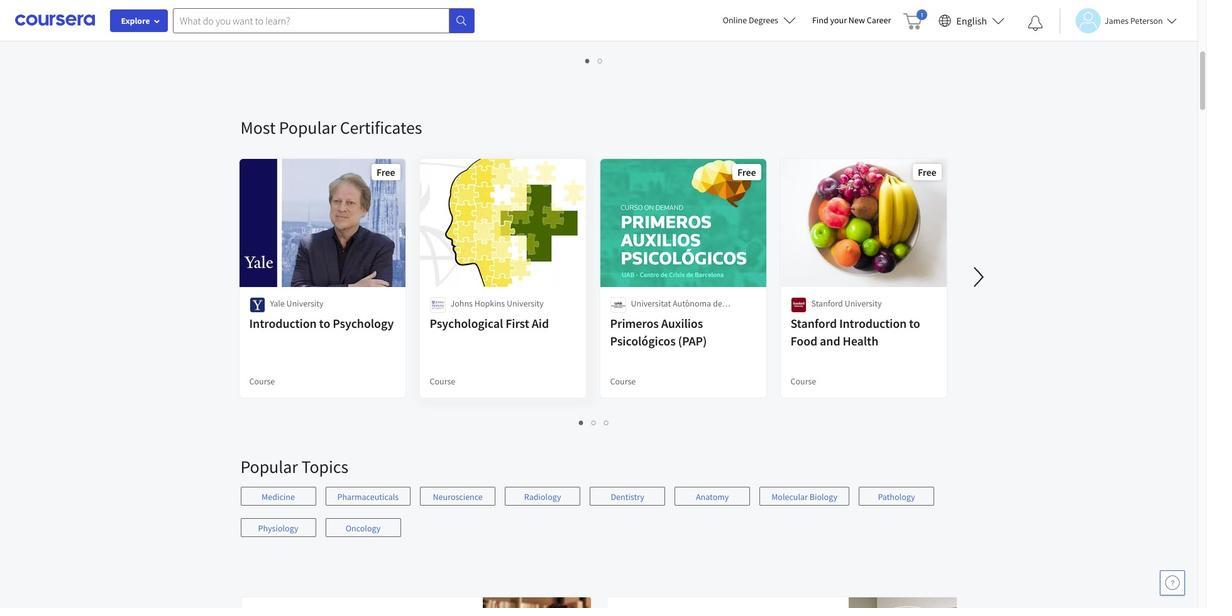 Task type: locate. For each thing, give the bounding box(es) containing it.
degree link
[[238, 0, 407, 37], [419, 0, 587, 37], [780, 0, 948, 37]]

2 inside most popular certificates carousel element
[[592, 417, 597, 429]]

auxilios
[[662, 316, 703, 331]]

2 vertical spatial list
[[241, 487, 958, 550]]

neuroscience link
[[420, 487, 496, 506]]

2 for topmost 1 button
[[598, 55, 603, 67]]

0 vertical spatial list
[[241, 53, 948, 68]]

university up introduction to psychology
[[287, 298, 324, 309]]

0 horizontal spatial free
[[377, 166, 395, 179]]

0 vertical spatial popular
[[279, 116, 337, 139]]

0 horizontal spatial degree link
[[238, 0, 407, 37]]

1
[[586, 55, 591, 67], [579, 417, 584, 429]]

1 horizontal spatial free
[[738, 166, 756, 179]]

0 vertical spatial 2 button
[[594, 53, 607, 68]]

degree for 2nd degree 'link' from the right
[[430, 14, 456, 25]]

list
[[241, 53, 948, 68], [241, 416, 948, 430], [241, 487, 958, 550]]

2 button inside most popular certificates carousel element
[[588, 416, 601, 430]]

1 university from the left
[[287, 298, 324, 309]]

dentistry
[[611, 492, 645, 503]]

introduction down yale
[[249, 316, 317, 331]]

3 university from the left
[[845, 298, 882, 309]]

2 list from the top
[[241, 416, 948, 430]]

yale university image
[[249, 298, 265, 313]]

course
[[249, 376, 275, 387], [430, 376, 456, 387], [610, 376, 636, 387], [791, 376, 817, 387]]

0 horizontal spatial to
[[319, 316, 330, 331]]

1 for 1 button to the bottom
[[579, 417, 584, 429]]

online
[[723, 14, 747, 26]]

2 button
[[594, 53, 607, 68], [588, 416, 601, 430]]

2 university from the left
[[507, 298, 544, 309]]

stanford for stanford university
[[812, 298, 843, 309]]

free
[[377, 166, 395, 179], [738, 166, 756, 179], [918, 166, 937, 179]]

universitat autònoma de barcelona
[[631, 298, 723, 322]]

2 course from the left
[[430, 376, 456, 387]]

most popular certificates
[[241, 116, 422, 139]]

1 degree from the left
[[249, 14, 275, 25]]

2 degree from the left
[[430, 14, 456, 25]]

popular
[[279, 116, 337, 139], [241, 456, 298, 479]]

0 horizontal spatial university
[[287, 298, 324, 309]]

peterson
[[1131, 15, 1163, 26]]

1 vertical spatial 1
[[579, 417, 584, 429]]

johns hopkins university image
[[430, 298, 446, 313]]

1 course from the left
[[249, 376, 275, 387]]

online degrees
[[723, 14, 779, 26]]

1 vertical spatial 1 button
[[576, 416, 588, 430]]

degree
[[249, 14, 275, 25], [430, 14, 456, 25], [791, 14, 817, 25]]

molecular
[[772, 492, 808, 503]]

topics
[[302, 456, 348, 479]]

stanford inside stanford introduction to food and health
[[791, 316, 837, 331]]

medicine link
[[241, 487, 316, 506]]

1 vertical spatial 2
[[592, 417, 597, 429]]

1 horizontal spatial degree link
[[419, 0, 587, 37]]

popular right most
[[279, 116, 337, 139]]

0 vertical spatial 2
[[598, 55, 603, 67]]

2 button for 1 button to the bottom
[[588, 416, 601, 430]]

0 vertical spatial 1
[[586, 55, 591, 67]]

coursera image
[[15, 10, 95, 30]]

radiology link
[[505, 487, 581, 506]]

introduction
[[249, 316, 317, 331], [840, 316, 907, 331]]

3 course from the left
[[610, 376, 636, 387]]

free for introduction to psychology
[[377, 166, 395, 179]]

health
[[843, 333, 879, 349]]

2 horizontal spatial university
[[845, 298, 882, 309]]

2
[[598, 55, 603, 67], [592, 417, 597, 429]]

degrees
[[749, 14, 779, 26]]

psychological first aid
[[430, 316, 549, 331]]

1 horizontal spatial degree
[[430, 14, 456, 25]]

james
[[1105, 15, 1129, 26]]

course for primeros auxilios psicológicos (pap)
[[610, 376, 636, 387]]

2 introduction from the left
[[840, 316, 907, 331]]

career
[[867, 14, 891, 26]]

1 horizontal spatial to
[[910, 316, 921, 331]]

university for stanford
[[845, 298, 882, 309]]

0 vertical spatial 1 button
[[582, 53, 594, 68]]

show notifications image
[[1028, 16, 1043, 31]]

stanford
[[812, 298, 843, 309], [791, 316, 837, 331]]

0 horizontal spatial 2
[[592, 417, 597, 429]]

2 horizontal spatial degree
[[791, 14, 817, 25]]

1 vertical spatial 2 button
[[588, 416, 601, 430]]

pathology
[[878, 492, 915, 503]]

university up first in the bottom of the page
[[507, 298, 544, 309]]

1 inside most popular certificates carousel element
[[579, 417, 584, 429]]

3
[[604, 417, 609, 429]]

stanford university
[[812, 298, 882, 309]]

medicine
[[262, 492, 295, 503]]

2 to from the left
[[910, 316, 921, 331]]

university up stanford introduction to food and health
[[845, 298, 882, 309]]

google launch your career in project management earn a google certificate and turn your passion into a project management career. learn more image
[[849, 598, 959, 609]]

None search field
[[173, 8, 475, 33]]

2 button for topmost 1 button
[[594, 53, 607, 68]]

1 button
[[582, 53, 594, 68], [576, 416, 588, 430]]

1 horizontal spatial introduction
[[840, 316, 907, 331]]

3 list from the top
[[241, 487, 958, 550]]

3 degree from the left
[[791, 14, 817, 25]]

to inside stanford introduction to food and health
[[910, 316, 921, 331]]

explore button
[[110, 9, 168, 32]]

psicológicos
[[610, 333, 676, 349]]

james peterson
[[1105, 15, 1163, 26]]

1 horizontal spatial university
[[507, 298, 544, 309]]

food
[[791, 333, 818, 349]]

stanford up food
[[791, 316, 837, 331]]

1 free from the left
[[377, 166, 395, 179]]

1 vertical spatial stanford
[[791, 316, 837, 331]]

3 free from the left
[[918, 166, 937, 179]]

to
[[319, 316, 330, 331], [910, 316, 921, 331]]

1 horizontal spatial 1
[[586, 55, 591, 67]]

4 course from the left
[[791, 376, 817, 387]]

2 horizontal spatial degree link
[[780, 0, 948, 37]]

psychology
[[333, 316, 394, 331]]

introduction to psychology
[[249, 316, 394, 331]]

stanford introduction to food and health
[[791, 316, 921, 349]]

popular topics
[[241, 456, 348, 479]]

molecular biology
[[772, 492, 838, 503]]

0 horizontal spatial 1
[[579, 417, 584, 429]]

de
[[713, 298, 723, 309]]

2 horizontal spatial free
[[918, 166, 937, 179]]

english button
[[934, 0, 1010, 41]]

yale
[[270, 298, 285, 309]]

degree for first degree 'link' from the right
[[791, 14, 817, 25]]

introduction up 'health'
[[840, 316, 907, 331]]

0 horizontal spatial degree
[[249, 14, 275, 25]]

What do you want to learn? text field
[[173, 8, 450, 33]]

dentistry link
[[590, 487, 666, 506]]

find your new career
[[813, 14, 891, 26]]

1 horizontal spatial 2
[[598, 55, 603, 67]]

0 horizontal spatial introduction
[[249, 316, 317, 331]]

1 vertical spatial list
[[241, 416, 948, 430]]

university
[[287, 298, 324, 309], [507, 298, 544, 309], [845, 298, 882, 309]]

1 degree link from the left
[[238, 0, 407, 37]]

psychological
[[430, 316, 503, 331]]

stanford right stanford university icon
[[812, 298, 843, 309]]

find your new career link
[[806, 13, 898, 28]]

2 free from the left
[[738, 166, 756, 179]]

yale university
[[270, 298, 324, 309]]

explore
[[121, 15, 150, 26]]

0 vertical spatial stanford
[[812, 298, 843, 309]]

popular up 'medicine' link
[[241, 456, 298, 479]]



Task type: describe. For each thing, give the bounding box(es) containing it.
course for stanford introduction to food and health
[[791, 376, 817, 387]]

free for stanford introduction to food and health
[[918, 166, 937, 179]]

universitat
[[631, 298, 671, 309]]

autònoma
[[673, 298, 711, 309]]

oncology link
[[325, 519, 401, 538]]

(pap)
[[678, 333, 707, 349]]

oncology
[[346, 523, 381, 535]]

find
[[813, 14, 829, 26]]

1 list from the top
[[241, 53, 948, 68]]

2 for 1 button to the bottom
[[592, 417, 597, 429]]

stanford for stanford introduction to food and health
[[791, 316, 837, 331]]

1 introduction from the left
[[249, 316, 317, 331]]

1 for topmost 1 button
[[586, 55, 591, 67]]

stanford university image
[[791, 298, 807, 313]]

free for primeros auxilios psicológicos (pap)
[[738, 166, 756, 179]]

pharmaceuticals link
[[325, 487, 411, 506]]

certificates
[[340, 116, 422, 139]]

physiology
[[258, 523, 298, 535]]

1 vertical spatial popular
[[241, 456, 298, 479]]

primeros
[[610, 316, 659, 331]]

aid
[[532, 316, 549, 331]]

english
[[957, 14, 987, 27]]

universitat autònoma de barcelona image
[[610, 298, 626, 313]]

introduction inside stanford introduction to food and health
[[840, 316, 907, 331]]

radiology
[[524, 492, 561, 503]]

primeros auxilios psicológicos (pap)
[[610, 316, 707, 349]]

pharmaceuticals
[[337, 492, 399, 503]]

most
[[241, 116, 276, 139]]

first
[[506, 316, 530, 331]]

2 degree link from the left
[[419, 0, 587, 37]]

shopping cart: 1 item image
[[904, 9, 928, 30]]

anatomy link
[[675, 487, 750, 506]]

list containing medicine
[[241, 487, 958, 550]]

johns
[[451, 298, 473, 309]]

james peterson button
[[1060, 8, 1177, 33]]

most popular certificates carousel element
[[234, 79, 1208, 441]]

hopkins
[[475, 298, 505, 309]]

pathology link
[[859, 487, 935, 506]]

your
[[831, 14, 847, 26]]

neuroscience
[[433, 492, 483, 503]]

university for introduction
[[287, 298, 324, 309]]

georgetown university school of continuing studies set yourself apart as an in-demand talent complete your bachelor's degree with georgetown university's scs. learn more image
[[483, 598, 602, 609]]

physiology link
[[241, 519, 316, 538]]

online degrees button
[[713, 6, 806, 34]]

course for psychological first aid
[[430, 376, 456, 387]]

list inside most popular certificates carousel element
[[241, 416, 948, 430]]

johns hopkins university
[[451, 298, 544, 309]]

course for introduction to psychology
[[249, 376, 275, 387]]

3 button
[[601, 416, 613, 430]]

degree for third degree 'link' from right
[[249, 14, 275, 25]]

barcelona
[[631, 311, 668, 322]]

molecular biology link
[[760, 487, 850, 506]]

help center image
[[1165, 576, 1181, 591]]

3 degree link from the left
[[780, 0, 948, 37]]

and
[[820, 333, 841, 349]]

1 to from the left
[[319, 316, 330, 331]]

next slide image
[[964, 262, 994, 292]]

new
[[849, 14, 865, 26]]

anatomy
[[696, 492, 729, 503]]

biology
[[810, 492, 838, 503]]



Task type: vqa. For each thing, say whether or not it's contained in the screenshot.
Enroll within Enroll by December 11, 2023
no



